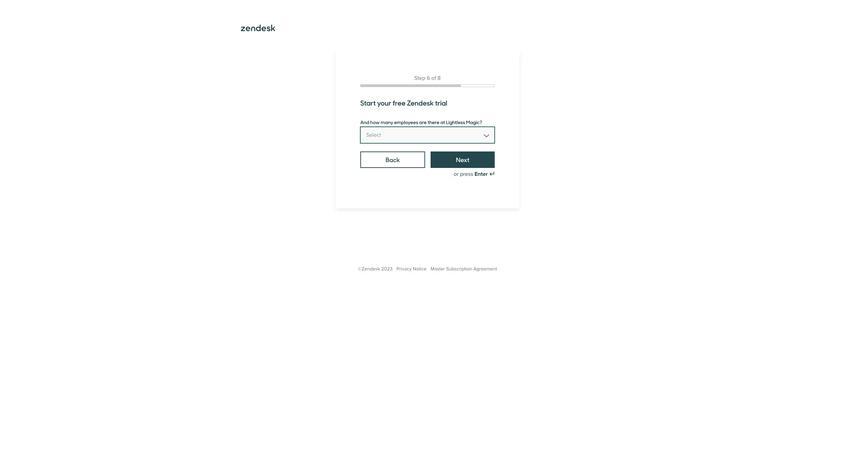 Task type: describe. For each thing, give the bounding box(es) containing it.
6
[[427, 75, 430, 82]]

privacy notice link
[[397, 266, 427, 272]]

start your free zendesk trial
[[360, 98, 447, 108]]

step 6 of 8
[[414, 75, 441, 82]]

free
[[393, 98, 406, 108]]

master subscription agreement link
[[431, 266, 497, 272]]

or press enter
[[454, 171, 488, 178]]

back button
[[360, 152, 425, 168]]

and how many employees are there at lightless magic ?
[[360, 119, 482, 126]]

press
[[460, 171, 473, 178]]

start
[[360, 98, 376, 108]]

there
[[428, 119, 440, 126]]

zendesk
[[407, 98, 434, 108]]

lightless
[[446, 119, 465, 126]]

or
[[454, 171, 459, 178]]

at
[[440, 119, 445, 126]]

next button
[[431, 152, 495, 168]]

how
[[370, 119, 380, 126]]

enter image
[[489, 171, 495, 177]]

privacy
[[397, 266, 412, 272]]

next
[[456, 155, 470, 164]]

are
[[419, 119, 427, 126]]

trial
[[435, 98, 447, 108]]

agreement
[[474, 266, 497, 272]]

?
[[480, 119, 482, 126]]

of
[[431, 75, 436, 82]]

master subscription agreement
[[431, 266, 497, 272]]

and
[[360, 119, 369, 126]]



Task type: locate. For each thing, give the bounding box(es) containing it.
©zendesk
[[358, 266, 380, 272]]

master
[[431, 266, 445, 272]]

2023
[[381, 266, 393, 272]]

zendesk image
[[241, 25, 275, 31]]

©zendesk 2023
[[358, 266, 393, 272]]

subscription
[[446, 266, 472, 272]]

many
[[381, 119, 393, 126]]

employees
[[394, 119, 418, 126]]

notice
[[413, 266, 427, 272]]

magic
[[466, 119, 480, 126]]

privacy notice
[[397, 266, 427, 272]]

8
[[438, 75, 441, 82]]

back
[[386, 155, 400, 164]]

your
[[377, 98, 391, 108]]

©zendesk 2023 link
[[358, 266, 393, 272]]

enter
[[475, 171, 488, 178]]

step
[[414, 75, 425, 82]]



Task type: vqa. For each thing, say whether or not it's contained in the screenshot.
your
yes



